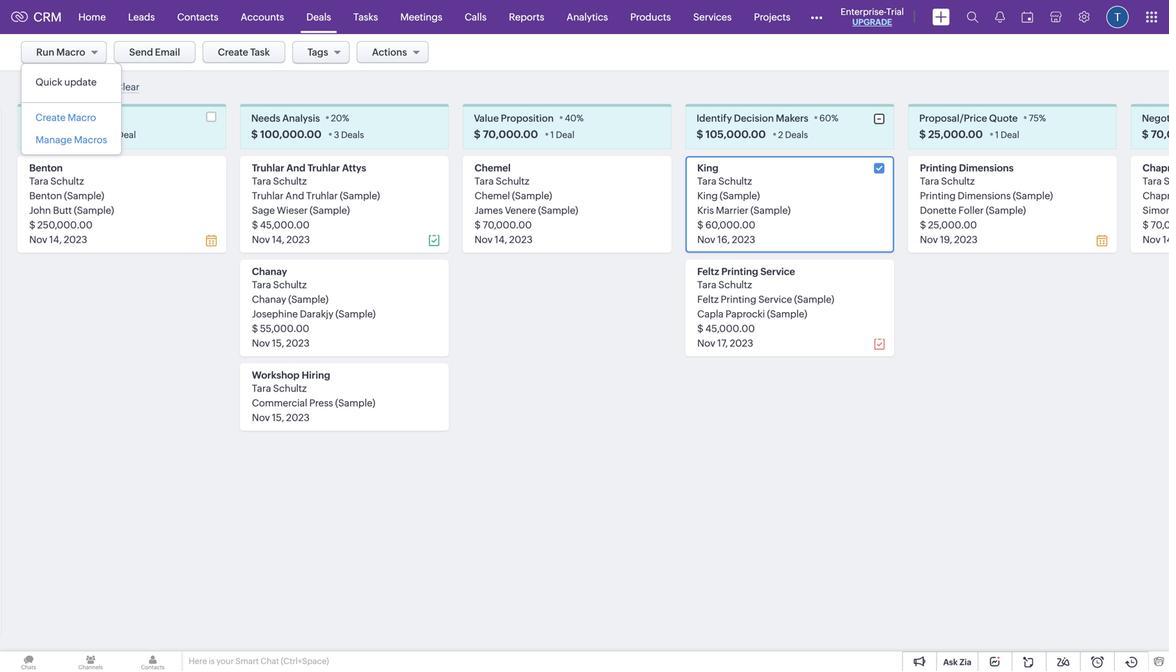 Task type: locate. For each thing, give the bounding box(es) containing it.
negot $ 70,0
[[1142, 113, 1169, 140]]

printing up paprocki
[[721, 294, 756, 305]]

selected.
[[64, 82, 107, 93]]

$ inside the truhlar and truhlar attys tara schultz truhlar and truhlar (sample) sage wieser (sample) $ 45,000.00 nov 14, 2023
[[252, 219, 258, 231]]

2023 down sage wieser (sample) link
[[286, 234, 310, 245]]

tara down benton link
[[29, 176, 48, 187]]

0 vertical spatial chemel
[[475, 162, 511, 173]]

trial
[[886, 7, 904, 17]]

schultz up the chanay (sample) link
[[273, 279, 307, 290]]

2 70,0 from the top
[[1151, 219, 1169, 231]]

1 vertical spatial chanay
[[252, 294, 286, 305]]

3 1 deal from the left
[[995, 130, 1019, 140]]

0 horizontal spatial create
[[35, 112, 66, 123]]

tara inside the benton tara schultz benton (sample) john butt (sample) $ 250,000.00 nov 14, 2023
[[29, 176, 48, 187]]

2023 inside the benton tara schultz benton (sample) john butt (sample) $ 250,000.00 nov 14, 2023
[[64, 234, 87, 245]]

darakjy
[[300, 309, 334, 320]]

$ down the 'kris'
[[697, 219, 703, 231]]

$ down the josephine
[[252, 323, 258, 334]]

schultz inside chemel tara schultz chemel (sample) james venere (sample) $ 70,000.00 nov 14, 2023
[[496, 176, 529, 187]]

press
[[309, 398, 333, 409]]

0 vertical spatial macro
[[56, 47, 85, 58]]

deal for $ 250,000.00
[[117, 130, 136, 140]]

17,
[[717, 338, 728, 349]]

2023 down 60,000.00
[[732, 234, 755, 245]]

capla paprocki (sample) link
[[697, 309, 807, 320]]

1 for $ 70,000.00
[[550, 130, 554, 140]]

feltz up 'capla'
[[697, 294, 719, 305]]

printing up donette
[[920, 190, 956, 201]]

is
[[209, 657, 215, 666]]

2 horizontal spatial deal
[[1001, 130, 1019, 140]]

1 14, from the left
[[49, 234, 62, 245]]

$ down james
[[475, 219, 481, 231]]

20 %
[[331, 113, 349, 123]]

tara down workshop on the bottom left of the page
[[252, 383, 271, 394]]

70,000.00 down value proposition
[[483, 128, 538, 140]]

$ inside chapm tara s chapm simon $ 70,0 nov 14
[[1143, 219, 1149, 231]]

1 horizontal spatial deals
[[341, 130, 364, 140]]

2 25,000.00 from the top
[[928, 219, 977, 231]]

$ down donette
[[920, 219, 926, 231]]

1 horizontal spatial create
[[218, 47, 248, 58]]

250,000.00 down butt
[[37, 219, 93, 231]]

simon link
[[1143, 205, 1169, 216]]

0 horizontal spatial 14,
[[49, 234, 62, 245]]

1 vertical spatial chapm
[[1143, 190, 1169, 201]]

1 vertical spatial king
[[697, 190, 718, 201]]

marrier
[[716, 205, 749, 216]]

josephine darakjy (sample) link
[[252, 309, 376, 320]]

1
[[21, 82, 25, 93], [112, 130, 115, 140], [550, 130, 554, 140], [995, 130, 999, 140]]

3 deal from the left
[[1001, 130, 1019, 140]]

$ inside negot $ 70,0
[[1142, 128, 1149, 140]]

2023
[[64, 234, 87, 245], [286, 234, 310, 245], [509, 234, 533, 245], [732, 234, 755, 245], [954, 234, 978, 245], [286, 338, 310, 349], [730, 338, 753, 349], [286, 412, 310, 423]]

nov left 17,
[[697, 338, 715, 349]]

1 horizontal spatial 1 deal
[[550, 130, 575, 140]]

$ inside feltz printing service tara schultz feltz printing service (sample) capla paprocki (sample) $ 45,000.00 nov 17, 2023
[[697, 323, 703, 334]]

1 vertical spatial benton
[[29, 190, 62, 201]]

1 15, from the top
[[272, 338, 284, 349]]

chanay up the chanay (sample) link
[[252, 266, 287, 277]]

foller
[[959, 205, 984, 216]]

needs
[[251, 113, 280, 124]]

chapm link up simon link
[[1143, 190, 1169, 201]]

create task button
[[202, 41, 285, 63]]

1 chanay from the top
[[252, 266, 287, 277]]

1 down quote
[[995, 130, 999, 140]]

250,000.00 inside the benton tara schultz benton (sample) john butt (sample) $ 250,000.00 nov 14, 2023
[[37, 219, 93, 231]]

tara up 'sage'
[[252, 176, 271, 187]]

1 vertical spatial 70,0
[[1151, 219, 1169, 231]]

stageview
[[21, 84, 76, 95]]

(sample) up josephine darakjy (sample) link
[[288, 294, 328, 305]]

250,000.00
[[37, 128, 99, 140], [37, 219, 93, 231]]

king up king (sample) link
[[697, 162, 719, 173]]

1 vertical spatial chemel
[[475, 190, 510, 201]]

and
[[286, 162, 306, 173], [286, 190, 304, 201]]

printing dimensions (sample) link
[[920, 190, 1053, 201]]

chapm up simon link
[[1143, 190, 1169, 201]]

14, inside chemel tara schultz chemel (sample) james venere (sample) $ 70,000.00 nov 14, 2023
[[495, 234, 507, 245]]

schultz down feltz printing service 'link' at the right of page
[[719, 279, 752, 290]]

needs analysis
[[251, 113, 320, 124]]

identify
[[697, 113, 732, 124]]

schultz inside workshop hiring tara schultz commercial press (sample) nov 15, 2023
[[273, 383, 307, 394]]

chanay up the josephine
[[252, 294, 286, 305]]

actions
[[372, 47, 407, 58]]

0 vertical spatial chapm
[[1143, 162, 1169, 173]]

0 vertical spatial feltz
[[697, 266, 719, 277]]

15, down 55,000.00
[[272, 338, 284, 349]]

(sample) right press
[[335, 398, 375, 409]]

tara up donette
[[920, 176, 939, 187]]

schultz inside the benton tara schultz benton (sample) john butt (sample) $ 250,000.00 nov 14, 2023
[[50, 176, 84, 187]]

deal down quote
[[1001, 130, 1019, 140]]

macro for run macro
[[56, 47, 85, 58]]

1 deal down quote
[[995, 130, 1019, 140]]

nov inside the truhlar and truhlar attys tara schultz truhlar and truhlar (sample) sage wieser (sample) $ 45,000.00 nov 14, 2023
[[252, 234, 270, 245]]

3 % from the left
[[831, 113, 839, 123]]

deal right macros
[[117, 130, 136, 140]]

chapm tara s chapm simon $ 70,0 nov 14
[[1143, 162, 1169, 245]]

nov down john
[[29, 234, 47, 245]]

$ down john
[[29, 219, 35, 231]]

2023 right 19,
[[954, 234, 978, 245]]

(sample) down attys
[[340, 190, 380, 201]]

contacts link
[[166, 0, 230, 34]]

$ inside chemel tara schultz chemel (sample) james venere (sample) $ 70,000.00 nov 14, 2023
[[475, 219, 481, 231]]

2
[[778, 130, 783, 140]]

Other Modules field
[[802, 6, 832, 28]]

1 horizontal spatial deal
[[556, 130, 575, 140]]

donette
[[920, 205, 957, 216]]

tara left s
[[1143, 176, 1162, 187]]

1 25,000.00 from the top
[[928, 128, 983, 140]]

benton (sample) link
[[29, 190, 104, 201]]

0 vertical spatial 70,000.00
[[483, 128, 538, 140]]

tara inside printing dimensions tara schultz printing dimensions (sample) donette foller (sample) $ 25,000.00 nov 19, 2023
[[920, 176, 939, 187]]

create left task
[[218, 47, 248, 58]]

deals inside deals link
[[306, 11, 331, 23]]

2 chapm link from the top
[[1143, 190, 1169, 201]]

$ down identify
[[697, 128, 703, 140]]

chanay
[[252, 266, 287, 277], [252, 294, 286, 305]]

4 % from the left
[[1039, 113, 1046, 123]]

deals right 2
[[785, 130, 808, 140]]

chemel
[[475, 162, 511, 173], [475, 190, 510, 201]]

0 vertical spatial chapm link
[[1143, 162, 1169, 173]]

70,0 down simon
[[1151, 219, 1169, 231]]

upgrade
[[852, 17, 892, 27]]

0 vertical spatial create
[[218, 47, 248, 58]]

king tara schultz king (sample) kris marrier (sample) $ 60,000.00 nov 16, 2023
[[697, 162, 791, 245]]

3 14, from the left
[[495, 234, 507, 245]]

% up 3 deals
[[342, 113, 349, 123]]

schultz down truhlar and truhlar attys link
[[273, 176, 307, 187]]

2023 down commercial press (sample) link
[[286, 412, 310, 423]]

send email button
[[114, 41, 196, 63]]

2 horizontal spatial deals
[[785, 130, 808, 140]]

0 horizontal spatial 45,000.00
[[260, 219, 310, 231]]

16,
[[717, 234, 730, 245]]

workshop hiring tara schultz commercial press (sample) nov 15, 2023
[[252, 370, 375, 423]]

1 vertical spatial chapm link
[[1143, 190, 1169, 201]]

2 14, from the left
[[272, 234, 285, 245]]

tara inside the truhlar and truhlar attys tara schultz truhlar and truhlar (sample) sage wieser (sample) $ 45,000.00 nov 14, 2023
[[252, 176, 271, 187]]

2 feltz from the top
[[697, 294, 719, 305]]

2 % from the left
[[577, 113, 584, 123]]

2 1 deal from the left
[[550, 130, 575, 140]]

1 70,0 from the top
[[1151, 128, 1169, 140]]

nov down 55,000.00
[[252, 338, 270, 349]]

2023 inside chemel tara schultz chemel (sample) james venere (sample) $ 70,000.00 nov 14, 2023
[[509, 234, 533, 245]]

1 vertical spatial 25,000.00
[[928, 219, 977, 231]]

2 chapm from the top
[[1143, 190, 1169, 201]]

macro right run
[[56, 47, 85, 58]]

nov down commercial
[[252, 412, 270, 423]]

run macro button
[[21, 41, 107, 63]]

3
[[334, 130, 339, 140]]

truhlar up truhlar and truhlar (sample) link at the left of page
[[308, 162, 340, 173]]

paprocki
[[726, 309, 765, 320]]

create inside 'button'
[[218, 47, 248, 58]]

2023 down 'venere'
[[509, 234, 533, 245]]

tara down chemel link
[[475, 176, 494, 187]]

proposal/price quote
[[919, 113, 1018, 124]]

and up wieser
[[286, 190, 304, 201]]

run
[[36, 47, 54, 58]]

25,000.00
[[928, 128, 983, 140], [928, 219, 977, 231]]

1 horizontal spatial 45,000.00
[[705, 323, 755, 334]]

deals up "tags"
[[306, 11, 331, 23]]

1 horizontal spatial 14,
[[272, 234, 285, 245]]

0 horizontal spatial deal
[[117, 130, 136, 140]]

$ down 'capla'
[[697, 323, 703, 334]]

1 vertical spatial create
[[35, 112, 66, 123]]

deals for $ 105,000.00
[[785, 130, 808, 140]]

chapm link up s
[[1143, 162, 1169, 173]]

(sample) down truhlar and truhlar (sample) link at the left of page
[[310, 205, 350, 216]]

0 vertical spatial king
[[697, 162, 719, 173]]

2 horizontal spatial 14,
[[495, 234, 507, 245]]

0 vertical spatial benton
[[29, 162, 63, 173]]

truhlar and truhlar (sample) link
[[252, 190, 380, 201]]

75
[[1029, 113, 1039, 123]]

chemel up james
[[475, 190, 510, 201]]

% for $ 100,000.00
[[342, 113, 349, 123]]

macro inside button
[[56, 47, 85, 58]]

1 vertical spatial 45,000.00
[[705, 323, 755, 334]]

14, down james
[[495, 234, 507, 245]]

service
[[760, 266, 795, 277], [758, 294, 792, 305]]

qualification
[[29, 113, 88, 124]]

14, down wieser
[[272, 234, 285, 245]]

1 vertical spatial macro
[[68, 112, 96, 123]]

feltz printing service (sample) link
[[697, 294, 834, 305]]

1 deal from the left
[[117, 130, 136, 140]]

2023 inside the truhlar and truhlar attys tara schultz truhlar and truhlar (sample) sage wieser (sample) $ 45,000.00 nov 14, 2023
[[286, 234, 310, 245]]

tara down chanay link
[[252, 279, 271, 290]]

0 horizontal spatial 1 deal
[[112, 130, 136, 140]]

feltz printing service link
[[697, 266, 795, 277]]

% for $ 25,000.00
[[1039, 113, 1046, 123]]

nov down james
[[475, 234, 493, 245]]

1 down "proposition"
[[550, 130, 554, 140]]

tara inside chapm tara s chapm simon $ 70,0 nov 14
[[1143, 176, 1162, 187]]

2023 down john butt (sample) link
[[64, 234, 87, 245]]

% right "proposition"
[[577, 113, 584, 123]]

250,000.00 down create macro
[[37, 128, 99, 140]]

%
[[342, 113, 349, 123], [577, 113, 584, 123], [831, 113, 839, 123], [1039, 113, 1046, 123]]

deals link
[[295, 0, 342, 34]]

0 vertical spatial 15,
[[272, 338, 284, 349]]

simon
[[1143, 205, 1169, 216]]

s
[[1164, 176, 1169, 187]]

$ inside printing dimensions tara schultz printing dimensions (sample) donette foller (sample) $ 25,000.00 nov 19, 2023
[[920, 219, 926, 231]]

create for create task
[[218, 47, 248, 58]]

0 vertical spatial 250,000.00
[[37, 128, 99, 140]]

home link
[[67, 0, 117, 34]]

1 chapm from the top
[[1143, 162, 1169, 173]]

deal down 40
[[556, 130, 575, 140]]

chapm up s
[[1143, 162, 1169, 173]]

2 king from the top
[[697, 190, 718, 201]]

14, down butt
[[49, 234, 62, 245]]

2023 down 55,000.00
[[286, 338, 310, 349]]

search element
[[958, 0, 987, 34]]

schultz inside the truhlar and truhlar attys tara schultz truhlar and truhlar (sample) sage wieser (sample) $ 45,000.00 nov 14, 2023
[[273, 176, 307, 187]]

projects
[[754, 11, 791, 23]]

feltz printing service tara schultz feltz printing service (sample) capla paprocki (sample) $ 45,000.00 nov 17, 2023
[[697, 266, 834, 349]]

15, down commercial
[[272, 412, 284, 423]]

0 vertical spatial 25,000.00
[[928, 128, 983, 140]]

1 1 deal from the left
[[112, 130, 136, 140]]

% for $ 70,000.00
[[577, 113, 584, 123]]

$ inside king tara schultz king (sample) kris marrier (sample) $ 60,000.00 nov 16, 2023
[[697, 219, 703, 231]]

2 15, from the top
[[272, 412, 284, 423]]

run macro
[[36, 47, 85, 58]]

chemel up chemel (sample) link
[[475, 162, 511, 173]]

profile element
[[1098, 0, 1137, 34]]

feltz down 16,
[[697, 266, 719, 277]]

tara up 'capla'
[[697, 279, 717, 290]]

benton tara schultz benton (sample) john butt (sample) $ 250,000.00 nov 14, 2023
[[29, 162, 114, 245]]

1 right macros
[[112, 130, 115, 140]]

1 vertical spatial 70,000.00
[[483, 219, 532, 231]]

search image
[[967, 11, 978, 23]]

2023 inside feltz printing service tara schultz feltz printing service (sample) capla paprocki (sample) $ 45,000.00 nov 17, 2023
[[730, 338, 753, 349]]

schultz inside king tara schultz king (sample) kris marrier (sample) $ 60,000.00 nov 16, 2023
[[719, 176, 752, 187]]

create menu element
[[924, 0, 958, 34]]

0 vertical spatial 70,0
[[1151, 128, 1169, 140]]

0 vertical spatial 45,000.00
[[260, 219, 310, 231]]

1 deal right macros
[[112, 130, 136, 140]]

tara
[[29, 176, 48, 187], [252, 176, 271, 187], [475, 176, 494, 187], [697, 176, 717, 187], [920, 176, 939, 187], [1143, 176, 1162, 187], [252, 279, 271, 290], [697, 279, 717, 290], [252, 383, 271, 394]]

14, inside the benton tara schultz benton (sample) john butt (sample) $ 250,000.00 nov 14, 2023
[[49, 234, 62, 245]]

macro left 10
[[68, 112, 96, 123]]

nov down 'sage'
[[252, 234, 270, 245]]

contacts
[[177, 11, 218, 23]]

king up the 'kris'
[[697, 190, 718, 201]]

nov left 16,
[[697, 234, 715, 245]]

25,000.00 up 19,
[[928, 219, 977, 231]]

2 250,000.00 from the top
[[37, 219, 93, 231]]

1 vertical spatial 250,000.00
[[37, 219, 93, 231]]

nov inside workshop hiring tara schultz commercial press (sample) nov 15, 2023
[[252, 412, 270, 423]]

0 horizontal spatial deals
[[306, 11, 331, 23]]

$
[[29, 128, 35, 140], [251, 128, 258, 140], [474, 128, 481, 140], [697, 128, 703, 140], [919, 128, 926, 140], [1142, 128, 1149, 140], [29, 219, 35, 231], [252, 219, 258, 231], [475, 219, 481, 231], [697, 219, 703, 231], [920, 219, 926, 231], [1143, 219, 1149, 231], [252, 323, 258, 334], [697, 323, 703, 334]]

truhlar
[[252, 162, 284, 173], [308, 162, 340, 173], [252, 190, 284, 201], [306, 190, 338, 201]]

dimensions up 'donette foller (sample)' link
[[958, 190, 1011, 201]]

0 vertical spatial chanay
[[252, 266, 287, 277]]

quote
[[989, 113, 1018, 124]]

quick update
[[35, 77, 97, 88]]

benton down manage
[[29, 162, 63, 173]]

1 % from the left
[[342, 113, 349, 123]]

70,0
[[1151, 128, 1169, 140], [1151, 219, 1169, 231]]

printing
[[920, 162, 957, 173], [920, 190, 956, 201], [721, 266, 758, 277], [721, 294, 756, 305]]

(sample) right darakjy
[[336, 309, 376, 320]]

2023 inside king tara schultz king (sample) kris marrier (sample) $ 60,000.00 nov 16, 2023
[[732, 234, 755, 245]]

2 chemel from the top
[[475, 190, 510, 201]]

service up capla paprocki (sample) link
[[758, 294, 792, 305]]

1 vertical spatial feltz
[[697, 294, 719, 305]]

service up feltz printing service (sample) link
[[760, 266, 795, 277]]

2 70,000.00 from the top
[[483, 219, 532, 231]]

(sample) right marrier
[[751, 205, 791, 216]]

2 deals
[[778, 130, 808, 140]]

1 vertical spatial 15,
[[272, 412, 284, 423]]

2 deal from the left
[[556, 130, 575, 140]]

deals right 3
[[341, 130, 364, 140]]

2 chanay from the top
[[252, 294, 286, 305]]

benton up john
[[29, 190, 62, 201]]

1 record selected.
[[21, 82, 107, 93]]

$ down simon
[[1143, 219, 1149, 231]]

3 deals
[[334, 130, 364, 140]]

tara down king link
[[697, 176, 717, 187]]

75 %
[[1029, 113, 1046, 123]]

and down '100,000.00'
[[286, 162, 306, 173]]

products link
[[619, 0, 682, 34]]

schultz up king (sample) link
[[719, 176, 752, 187]]

1 deal down 40
[[550, 130, 575, 140]]

crm
[[33, 10, 62, 24]]

schultz down workshop hiring link
[[273, 383, 307, 394]]

2 horizontal spatial 1 deal
[[995, 130, 1019, 140]]

nov
[[29, 234, 47, 245], [252, 234, 270, 245], [475, 234, 493, 245], [697, 234, 715, 245], [920, 234, 938, 245], [1143, 234, 1161, 245], [252, 338, 270, 349], [697, 338, 715, 349], [252, 412, 270, 423]]

tara inside feltz printing service tara schultz feltz printing service (sample) capla paprocki (sample) $ 45,000.00 nov 17, 2023
[[697, 279, 717, 290]]

printing dimensions tara schultz printing dimensions (sample) donette foller (sample) $ 25,000.00 nov 19, 2023
[[920, 162, 1053, 245]]

2023 inside chanay tara schultz chanay (sample) josephine darakjy (sample) $ 55,000.00 nov 15, 2023
[[286, 338, 310, 349]]



Task type: describe. For each thing, give the bounding box(es) containing it.
tara inside workshop hiring tara schultz commercial press (sample) nov 15, 2023
[[252, 383, 271, 394]]

tara inside king tara schultz king (sample) kris marrier (sample) $ 60,000.00 nov 16, 2023
[[697, 176, 717, 187]]

update
[[64, 77, 97, 88]]

tasks link
[[342, 0, 389, 34]]

(sample) up kris marrier (sample) link
[[720, 190, 760, 201]]

create menu image
[[933, 9, 950, 25]]

smart
[[235, 657, 259, 666]]

james venere (sample) link
[[475, 205, 578, 216]]

1 vertical spatial and
[[286, 190, 304, 201]]

$ 250,000.00
[[29, 128, 99, 140]]

nov inside the benton tara schultz benton (sample) john butt (sample) $ 250,000.00 nov 14, 2023
[[29, 234, 47, 245]]

macros
[[74, 134, 107, 145]]

contacts image
[[124, 652, 181, 672]]

70,000.00 inside chemel tara schultz chemel (sample) james venere (sample) $ 70,000.00 nov 14, 2023
[[483, 219, 532, 231]]

king (sample) link
[[697, 190, 760, 201]]

channels image
[[62, 652, 119, 672]]

accounts link
[[230, 0, 295, 34]]

truhlar and truhlar attys link
[[252, 162, 366, 173]]

kris marrier (sample) link
[[697, 205, 791, 216]]

1 250,000.00 from the top
[[37, 128, 99, 140]]

butt
[[53, 205, 72, 216]]

2023 inside printing dimensions tara schultz printing dimensions (sample) donette foller (sample) $ 25,000.00 nov 19, 2023
[[954, 234, 978, 245]]

105,000.00
[[706, 128, 766, 140]]

1 chemel from the top
[[475, 162, 511, 173]]

enterprise-trial upgrade
[[841, 7, 904, 27]]

100,000.00
[[260, 128, 322, 140]]

donette foller (sample) link
[[920, 205, 1026, 216]]

reports
[[509, 11, 544, 23]]

capla
[[697, 309, 724, 320]]

record
[[29, 82, 62, 93]]

chat
[[261, 657, 279, 666]]

here is your smart chat (ctrl+space)
[[189, 657, 329, 666]]

14, for chemel tara schultz chemel (sample) james venere (sample) $ 70,000.00 nov 14, 2023
[[495, 234, 507, 245]]

$ inside the benton tara schultz benton (sample) john butt (sample) $ 250,000.00 nov 14, 2023
[[29, 219, 35, 231]]

signals element
[[987, 0, 1013, 34]]

send email
[[129, 47, 180, 58]]

signals image
[[995, 11, 1005, 23]]

chemel link
[[475, 162, 511, 173]]

schultz inside feltz printing service tara schultz feltz printing service (sample) capla paprocki (sample) $ 45,000.00 nov 17, 2023
[[719, 279, 752, 290]]

$ 70,000.00
[[474, 128, 538, 140]]

nov inside chapm tara s chapm simon $ 70,0 nov 14
[[1143, 234, 1161, 245]]

john
[[29, 205, 51, 216]]

clear
[[116, 82, 140, 93]]

task
[[250, 47, 270, 58]]

identify decision makers
[[697, 113, 809, 124]]

home
[[78, 11, 106, 23]]

schultz inside printing dimensions tara schultz printing dimensions (sample) donette foller (sample) $ 25,000.00 nov 19, 2023
[[941, 176, 975, 187]]

reports link
[[498, 0, 556, 34]]

0 vertical spatial service
[[760, 266, 795, 277]]

here
[[189, 657, 207, 666]]

chemel tara schultz chemel (sample) james venere (sample) $ 70,000.00 nov 14, 2023
[[475, 162, 578, 245]]

2 benton from the top
[[29, 190, 62, 201]]

70,0 inside negot $ 70,0
[[1151, 128, 1169, 140]]

truhlar down $ 100,000.00
[[252, 162, 284, 173]]

1 benton from the top
[[29, 162, 63, 173]]

60,000.00
[[705, 219, 756, 231]]

nov inside printing dimensions tara schultz printing dimensions (sample) donette foller (sample) $ 25,000.00 nov 19, 2023
[[920, 234, 938, 245]]

nov inside chemel tara schultz chemel (sample) james venere (sample) $ 70,000.00 nov 14, 2023
[[475, 234, 493, 245]]

40
[[565, 113, 577, 123]]

commercial
[[252, 398, 307, 409]]

45,000.00 inside feltz printing service tara schultz feltz printing service (sample) capla paprocki (sample) $ 45,000.00 nov 17, 2023
[[705, 323, 755, 334]]

john butt (sample) link
[[29, 205, 114, 216]]

19,
[[940, 234, 952, 245]]

$ down value
[[474, 128, 481, 140]]

(sample) up james venere (sample) link
[[512, 190, 552, 201]]

deals for $ 100,000.00
[[341, 130, 364, 140]]

(sample) up john butt (sample) link
[[64, 190, 104, 201]]

value
[[474, 113, 499, 124]]

14, for benton tara schultz benton (sample) john butt (sample) $ 250,000.00 nov 14, 2023
[[49, 234, 62, 245]]

chanay link
[[252, 266, 287, 277]]

truhlar up 'sage'
[[252, 190, 284, 201]]

$ inside chanay tara schultz chanay (sample) josephine darakjy (sample) $ 55,000.00 nov 15, 2023
[[252, 323, 258, 334]]

leads link
[[117, 0, 166, 34]]

enterprise-
[[841, 7, 886, 17]]

printing down $ 25,000.00
[[920, 162, 957, 173]]

value proposition
[[474, 113, 554, 124]]

deal for $ 70,000.00
[[556, 130, 575, 140]]

1 deal for $ 70,000.00
[[550, 130, 575, 140]]

1 chapm link from the top
[[1143, 162, 1169, 173]]

services link
[[682, 0, 743, 34]]

tasks
[[353, 11, 378, 23]]

(ctrl+space)
[[281, 657, 329, 666]]

create for create macro
[[35, 112, 66, 123]]

workshop
[[252, 370, 300, 381]]

15, inside chanay tara schultz chanay (sample) josephine darakjy (sample) $ 55,000.00 nov 15, 2023
[[272, 338, 284, 349]]

nov inside feltz printing service tara schultz feltz printing service (sample) capla paprocki (sample) $ 45,000.00 nov 17, 2023
[[697, 338, 715, 349]]

macro for create macro
[[68, 112, 96, 123]]

calls link
[[454, 0, 498, 34]]

calendar image
[[1022, 11, 1033, 23]]

create task
[[218, 47, 270, 58]]

wieser
[[277, 205, 308, 216]]

james
[[475, 205, 503, 216]]

14, inside the truhlar and truhlar attys tara schultz truhlar and truhlar (sample) sage wieser (sample) $ 45,000.00 nov 14, 2023
[[272, 234, 285, 245]]

70,0 inside chapm tara s chapm simon $ 70,0 nov 14
[[1151, 219, 1169, 231]]

(sample) up 'donette foller (sample)' link
[[1013, 190, 1053, 201]]

attys
[[342, 162, 366, 173]]

profile image
[[1107, 6, 1129, 28]]

(sample) down "printing dimensions (sample)" link
[[986, 205, 1026, 216]]

1 vertical spatial service
[[758, 294, 792, 305]]

your
[[216, 657, 234, 666]]

printing dimensions link
[[920, 162, 1014, 173]]

services
[[693, 11, 732, 23]]

1 for $ 25,000.00
[[995, 130, 999, 140]]

ask zia
[[943, 658, 972, 667]]

14
[[1163, 234, 1169, 245]]

decision
[[734, 113, 774, 124]]

josephine
[[252, 309, 298, 320]]

tara inside chanay tara schultz chanay (sample) josephine darakjy (sample) $ 55,000.00 nov 15, 2023
[[252, 279, 271, 290]]

2023 inside workshop hiring tara schultz commercial press (sample) nov 15, 2023
[[286, 412, 310, 423]]

1 left "record" at top left
[[21, 82, 25, 93]]

analysis
[[282, 113, 320, 124]]

ask
[[943, 658, 958, 667]]

king link
[[697, 162, 719, 173]]

truhlar up sage wieser (sample) link
[[306, 190, 338, 201]]

(sample) down feltz printing service (sample) link
[[767, 309, 807, 320]]

schultz inside chanay tara schultz chanay (sample) josephine darakjy (sample) $ 55,000.00 nov 15, 2023
[[273, 279, 307, 290]]

15, inside workshop hiring tara schultz commercial press (sample) nov 15, 2023
[[272, 412, 284, 423]]

manage
[[35, 134, 72, 145]]

chats image
[[0, 652, 57, 672]]

25,000.00 inside printing dimensions tara schultz printing dimensions (sample) donette foller (sample) $ 25,000.00 nov 19, 2023
[[928, 219, 977, 231]]

proposal/price
[[919, 113, 987, 124]]

sage
[[252, 205, 275, 216]]

1 vertical spatial dimensions
[[958, 190, 1011, 201]]

(sample) down benton (sample) link
[[74, 205, 114, 216]]

1 70,000.00 from the top
[[483, 128, 538, 140]]

0 vertical spatial and
[[286, 162, 306, 173]]

accounts
[[241, 11, 284, 23]]

send
[[129, 47, 153, 58]]

1 for $ 250,000.00
[[112, 130, 115, 140]]

create macro
[[35, 112, 96, 123]]

$ 105,000.00
[[697, 128, 766, 140]]

proposition
[[501, 113, 554, 124]]

(sample) right 'venere'
[[538, 205, 578, 216]]

55,000.00
[[260, 323, 309, 334]]

meetings link
[[389, 0, 454, 34]]

kris
[[697, 205, 714, 216]]

(sample) inside workshop hiring tara schultz commercial press (sample) nov 15, 2023
[[335, 398, 375, 409]]

60 %
[[819, 113, 839, 123]]

0 vertical spatial dimensions
[[959, 162, 1014, 173]]

nov inside chanay tara schultz chanay (sample) josephine darakjy (sample) $ 55,000.00 nov 15, 2023
[[252, 338, 270, 349]]

45,000.00 inside the truhlar and truhlar attys tara schultz truhlar and truhlar (sample) sage wieser (sample) $ 45,000.00 nov 14, 2023
[[260, 219, 310, 231]]

tags
[[308, 47, 328, 58]]

nov inside king tara schultz king (sample) kris marrier (sample) $ 60,000.00 nov 16, 2023
[[697, 234, 715, 245]]

hiring
[[302, 370, 330, 381]]

sage wieser (sample) link
[[252, 205, 350, 216]]

$ down needs
[[251, 128, 258, 140]]

tara inside chemel tara schultz chemel (sample) james venere (sample) $ 70,000.00 nov 14, 2023
[[475, 176, 494, 187]]

(sample) up capla paprocki (sample) link
[[794, 294, 834, 305]]

deal for $ 25,000.00
[[1001, 130, 1019, 140]]

$ down proposal/price
[[919, 128, 926, 140]]

meetings
[[400, 11, 442, 23]]

1 feltz from the top
[[697, 266, 719, 277]]

printing down 16,
[[721, 266, 758, 277]]

1 deal for $ 25,000.00
[[995, 130, 1019, 140]]

1 deal for $ 250,000.00
[[112, 130, 136, 140]]

1 king from the top
[[697, 162, 719, 173]]

$ left manage
[[29, 128, 35, 140]]

venere
[[505, 205, 536, 216]]

commercial press (sample) link
[[252, 398, 375, 409]]



Task type: vqa. For each thing, say whether or not it's contained in the screenshot.
Deals in the 'Link'
yes



